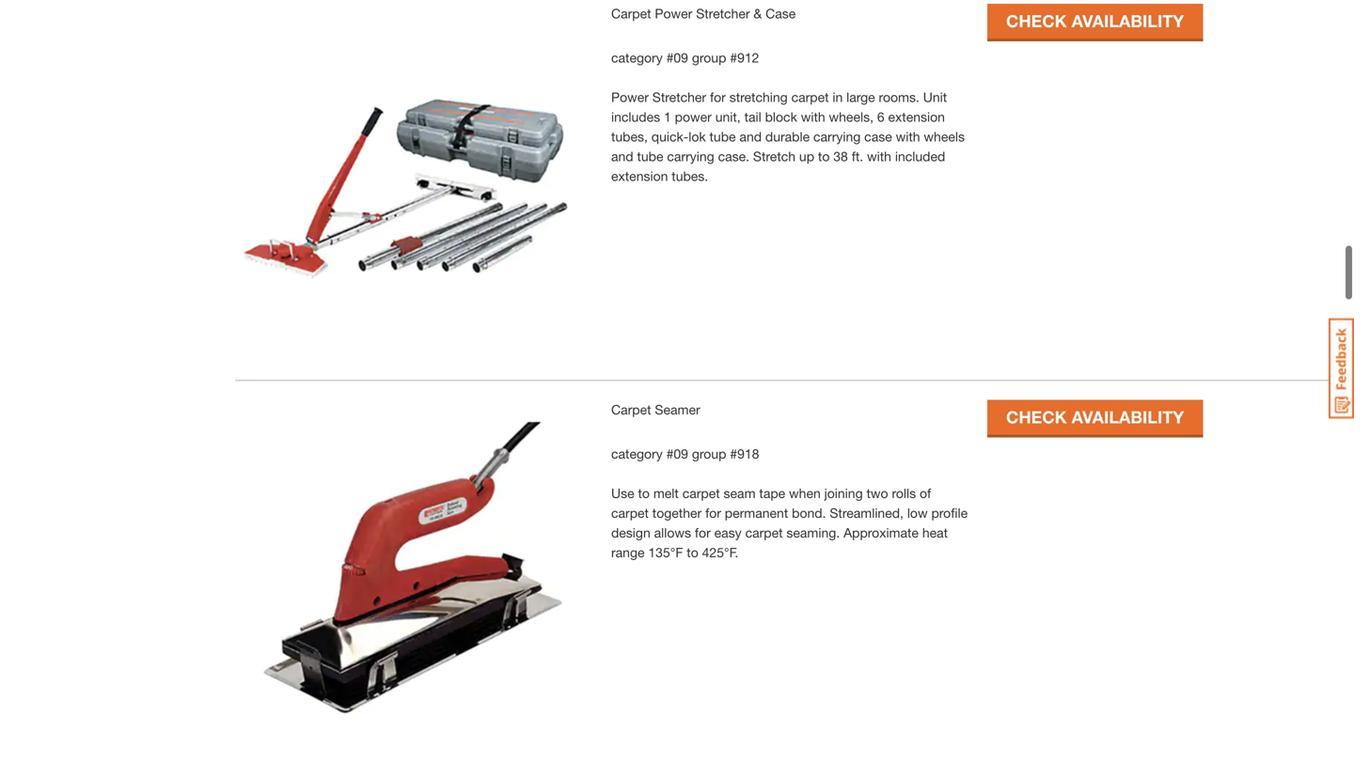 Task type: describe. For each thing, give the bounding box(es) containing it.
#09 for melt
[[667, 446, 688, 462]]

rolls
[[892, 486, 916, 502]]

1 check availability from the top
[[1006, 11, 1185, 31]]

in
[[833, 89, 843, 105]]

carpet down permanent
[[746, 525, 783, 541]]

includes
[[611, 109, 660, 125]]

seam
[[724, 486, 756, 502]]

carpet up together at the bottom
[[683, 486, 720, 502]]

seaming.
[[787, 525, 840, 541]]

power
[[675, 109, 712, 125]]

0 horizontal spatial to
[[638, 486, 650, 502]]

stretcher inside power stretcher for stretching carpet in large rooms. unit includes 1 power unit, tail block with wheels, 6 extension tubes, quick-lok tube and durable carrying case with wheels and tube carrying case. stretch up to 38 ft. with included extension tubes.
[[653, 89, 707, 105]]

profile
[[932, 506, 968, 521]]

ft.
[[852, 149, 864, 164]]

group for #912
[[692, 50, 727, 65]]

durable
[[766, 129, 810, 144]]

0 vertical spatial tube
[[710, 129, 736, 144]]

1 check availability link from the top
[[988, 4, 1203, 39]]

carpet inside power stretcher for stretching carpet in large rooms. unit includes 1 power unit, tail block with wheels, 6 extension tubes, quick-lok tube and durable carrying case with wheels and tube carrying case. stretch up to 38 ft. with included extension tubes.
[[792, 89, 829, 105]]

to inside power stretcher for stretching carpet in large rooms. unit includes 1 power unit, tail block with wheels, 6 extension tubes, quick-lok tube and durable carrying case with wheels and tube carrying case. stretch up to 38 ft. with included extension tubes.
[[818, 149, 830, 164]]

approximate
[[844, 525, 919, 541]]

rooms.
[[879, 89, 920, 105]]

carpet seamer
[[611, 402, 700, 418]]

category #09 group #912
[[611, 50, 760, 65]]

#918
[[730, 446, 760, 462]]

availability for first check availability link from the bottom
[[1072, 407, 1185, 428]]

permanent
[[725, 506, 789, 521]]

1 horizontal spatial with
[[867, 149, 892, 164]]

unit
[[923, 89, 947, 105]]

#09 for for
[[667, 50, 688, 65]]

2 horizontal spatial with
[[896, 129, 920, 144]]

stretching
[[730, 89, 788, 105]]

included
[[895, 149, 946, 164]]

melt
[[654, 486, 679, 502]]

category #09 group #918
[[611, 446, 760, 462]]

design
[[611, 525, 651, 541]]

carpet power stretcher & case image
[[235, 4, 593, 361]]

1 vertical spatial carrying
[[667, 149, 715, 164]]

&
[[754, 6, 762, 21]]

case
[[766, 6, 796, 21]]

0 vertical spatial with
[[801, 109, 826, 125]]

heat
[[923, 525, 948, 541]]

two
[[867, 486, 888, 502]]

streamlined,
[[830, 506, 904, 521]]

carpet seamer image
[[235, 400, 593, 758]]

up
[[799, 149, 815, 164]]

carpet for carpet seamer
[[611, 402, 651, 418]]

wheels,
[[829, 109, 874, 125]]



Task type: vqa. For each thing, say whether or not it's contained in the screenshot.
compact on the bottom of page
no



Task type: locate. For each thing, give the bounding box(es) containing it.
#912
[[730, 50, 760, 65]]

extension down 'tubes,'
[[611, 168, 668, 184]]

1 vertical spatial check availability link
[[988, 400, 1203, 435]]

carpet
[[792, 89, 829, 105], [683, 486, 720, 502], [611, 506, 649, 521], [746, 525, 783, 541]]

carrying up tubes. on the top
[[667, 149, 715, 164]]

0 vertical spatial availability
[[1072, 11, 1185, 31]]

1 vertical spatial for
[[706, 506, 721, 521]]

of
[[920, 486, 931, 502]]

1 vertical spatial to
[[638, 486, 650, 502]]

1 vertical spatial check
[[1006, 407, 1067, 428]]

check for 2nd check availability link from the bottom
[[1006, 11, 1067, 31]]

0 vertical spatial check
[[1006, 11, 1067, 31]]

power up includes
[[611, 89, 649, 105]]

1 horizontal spatial carrying
[[814, 129, 861, 144]]

1 vertical spatial with
[[896, 129, 920, 144]]

carpet power stretcher & case
[[611, 6, 796, 21]]

group for #918
[[692, 446, 727, 462]]

stretcher
[[696, 6, 750, 21], [653, 89, 707, 105]]

0 horizontal spatial tube
[[637, 149, 664, 164]]

case.
[[718, 149, 750, 164]]

category up use
[[611, 446, 663, 462]]

0 vertical spatial group
[[692, 50, 727, 65]]

and down 'tubes,'
[[611, 149, 634, 164]]

1 vertical spatial carpet
[[611, 402, 651, 418]]

with down case on the right top of the page
[[867, 149, 892, 164]]

0 vertical spatial #09
[[667, 50, 688, 65]]

category for category #09 group #918
[[611, 446, 663, 462]]

availability
[[1072, 11, 1185, 31], [1072, 407, 1185, 428]]

stretcher left &
[[696, 6, 750, 21]]

category for category #09 group #912
[[611, 50, 663, 65]]

with
[[801, 109, 826, 125], [896, 129, 920, 144], [867, 149, 892, 164]]

1 group from the top
[[692, 50, 727, 65]]

0 vertical spatial check availability
[[1006, 11, 1185, 31]]

1 vertical spatial power
[[611, 89, 649, 105]]

to
[[818, 149, 830, 164], [638, 486, 650, 502], [687, 545, 699, 561]]

6
[[877, 109, 885, 125]]

2 vertical spatial to
[[687, 545, 699, 561]]

check availability
[[1006, 11, 1185, 31], [1006, 407, 1185, 428]]

use
[[611, 486, 635, 502]]

group left the #912
[[692, 50, 727, 65]]

tube down quick-
[[637, 149, 664, 164]]

38
[[834, 149, 848, 164]]

when
[[789, 486, 821, 502]]

tube
[[710, 129, 736, 144], [637, 149, 664, 164]]

power stretcher for stretching carpet in large rooms. unit includes 1 power unit, tail block with wheels, 6 extension tubes, quick-lok tube and durable carrying case with wheels and tube carrying case. stretch up to 38 ft. with included extension tubes.
[[611, 89, 965, 184]]

2 vertical spatial with
[[867, 149, 892, 164]]

0 horizontal spatial with
[[801, 109, 826, 125]]

extension down the "rooms."
[[888, 109, 945, 125]]

1 vertical spatial stretcher
[[653, 89, 707, 105]]

for up "easy"
[[706, 506, 721, 521]]

feedback link image
[[1329, 318, 1355, 420]]

and down tail at the right top of the page
[[740, 129, 762, 144]]

group
[[692, 50, 727, 65], [692, 446, 727, 462]]

#09 up melt
[[667, 446, 688, 462]]

0 vertical spatial and
[[740, 129, 762, 144]]

1 availability from the top
[[1072, 11, 1185, 31]]

0 vertical spatial extension
[[888, 109, 945, 125]]

with right block
[[801, 109, 826, 125]]

0 vertical spatial stretcher
[[696, 6, 750, 21]]

1 horizontal spatial and
[[740, 129, 762, 144]]

allows
[[654, 525, 691, 541]]

carpet up category #09 group #912
[[611, 6, 651, 21]]

together
[[653, 506, 702, 521]]

2 check from the top
[[1006, 407, 1067, 428]]

0 vertical spatial category
[[611, 50, 663, 65]]

stretcher up 1
[[653, 89, 707, 105]]

2 horizontal spatial to
[[818, 149, 830, 164]]

joining
[[825, 486, 863, 502]]

1 horizontal spatial to
[[687, 545, 699, 561]]

range
[[611, 545, 645, 561]]

2 check availability from the top
[[1006, 407, 1185, 428]]

check for first check availability link from the bottom
[[1006, 407, 1067, 428]]

2 group from the top
[[692, 446, 727, 462]]

0 vertical spatial check availability link
[[988, 4, 1203, 39]]

for inside power stretcher for stretching carpet in large rooms. unit includes 1 power unit, tail block with wheels, 6 extension tubes, quick-lok tube and durable carrying case with wheels and tube carrying case. stretch up to 38 ft. with included extension tubes.
[[710, 89, 726, 105]]

0 vertical spatial carrying
[[814, 129, 861, 144]]

0 vertical spatial power
[[655, 6, 693, 21]]

case
[[865, 129, 892, 144]]

135°f
[[648, 545, 683, 561]]

1 check from the top
[[1006, 11, 1067, 31]]

2 #09 from the top
[[667, 446, 688, 462]]

check availability link
[[988, 4, 1203, 39], [988, 400, 1203, 435]]

0 horizontal spatial power
[[611, 89, 649, 105]]

425°f.
[[702, 545, 739, 561]]

1 vertical spatial tube
[[637, 149, 664, 164]]

carrying
[[814, 129, 861, 144], [667, 149, 715, 164]]

carpet for carpet power stretcher & case
[[611, 6, 651, 21]]

1 horizontal spatial tube
[[710, 129, 736, 144]]

to left 38
[[818, 149, 830, 164]]

0 vertical spatial for
[[710, 89, 726, 105]]

carrying up 38
[[814, 129, 861, 144]]

carpet
[[611, 6, 651, 21], [611, 402, 651, 418]]

category up includes
[[611, 50, 663, 65]]

to right 135°f
[[687, 545, 699, 561]]

0 horizontal spatial extension
[[611, 168, 668, 184]]

1 horizontal spatial power
[[655, 6, 693, 21]]

for up unit,
[[710, 89, 726, 105]]

2 check availability link from the top
[[988, 400, 1203, 435]]

and
[[740, 129, 762, 144], [611, 149, 634, 164]]

tube down unit,
[[710, 129, 736, 144]]

bond.
[[792, 506, 826, 521]]

carpet left 'seamer'
[[611, 402, 651, 418]]

carpet left in
[[792, 89, 829, 105]]

carpet up design
[[611, 506, 649, 521]]

category
[[611, 50, 663, 65], [611, 446, 663, 462]]

1 vertical spatial category
[[611, 446, 663, 462]]

1 #09 from the top
[[667, 50, 688, 65]]

quick-
[[652, 129, 689, 144]]

group left #918
[[692, 446, 727, 462]]

#09 down carpet power stretcher & case
[[667, 50, 688, 65]]

for
[[710, 89, 726, 105], [706, 506, 721, 521], [695, 525, 711, 541]]

stretch
[[753, 149, 796, 164]]

block
[[765, 109, 798, 125]]

use to melt carpet seam tape when joining two rolls of carpet together for permanent bond. streamlined, low profile design allows for easy carpet seaming. approximate heat range 135°f to 425°f.
[[611, 486, 968, 561]]

tape
[[759, 486, 786, 502]]

1
[[664, 109, 671, 125]]

2 category from the top
[[611, 446, 663, 462]]

low
[[908, 506, 928, 521]]

1 vertical spatial and
[[611, 149, 634, 164]]

wheels
[[924, 129, 965, 144]]

2 carpet from the top
[[611, 402, 651, 418]]

tubes,
[[611, 129, 648, 144]]

tubes.
[[672, 168, 709, 184]]

1 vertical spatial availability
[[1072, 407, 1185, 428]]

availability for 2nd check availability link from the bottom
[[1072, 11, 1185, 31]]

1 category from the top
[[611, 50, 663, 65]]

lok
[[689, 129, 706, 144]]

1 vertical spatial #09
[[667, 446, 688, 462]]

unit,
[[716, 109, 741, 125]]

extension
[[888, 109, 945, 125], [611, 168, 668, 184]]

to right use
[[638, 486, 650, 502]]

1 carpet from the top
[[611, 6, 651, 21]]

for left "easy"
[[695, 525, 711, 541]]

check
[[1006, 11, 1067, 31], [1006, 407, 1067, 428]]

1 vertical spatial check availability
[[1006, 407, 1185, 428]]

1 horizontal spatial extension
[[888, 109, 945, 125]]

with up included
[[896, 129, 920, 144]]

0 horizontal spatial and
[[611, 149, 634, 164]]

power inside power stretcher for stretching carpet in large rooms. unit includes 1 power unit, tail block with wheels, 6 extension tubes, quick-lok tube and durable carrying case with wheels and tube carrying case. stretch up to 38 ft. with included extension tubes.
[[611, 89, 649, 105]]

power up category #09 group #912
[[655, 6, 693, 21]]

0 horizontal spatial carrying
[[667, 149, 715, 164]]

seamer
[[655, 402, 700, 418]]

power
[[655, 6, 693, 21], [611, 89, 649, 105]]

large
[[847, 89, 875, 105]]

1 vertical spatial extension
[[611, 168, 668, 184]]

easy
[[715, 525, 742, 541]]

tail
[[745, 109, 762, 125]]

0 vertical spatial to
[[818, 149, 830, 164]]

2 availability from the top
[[1072, 407, 1185, 428]]

1 vertical spatial group
[[692, 446, 727, 462]]

#09
[[667, 50, 688, 65], [667, 446, 688, 462]]

2 vertical spatial for
[[695, 525, 711, 541]]

0 vertical spatial carpet
[[611, 6, 651, 21]]



